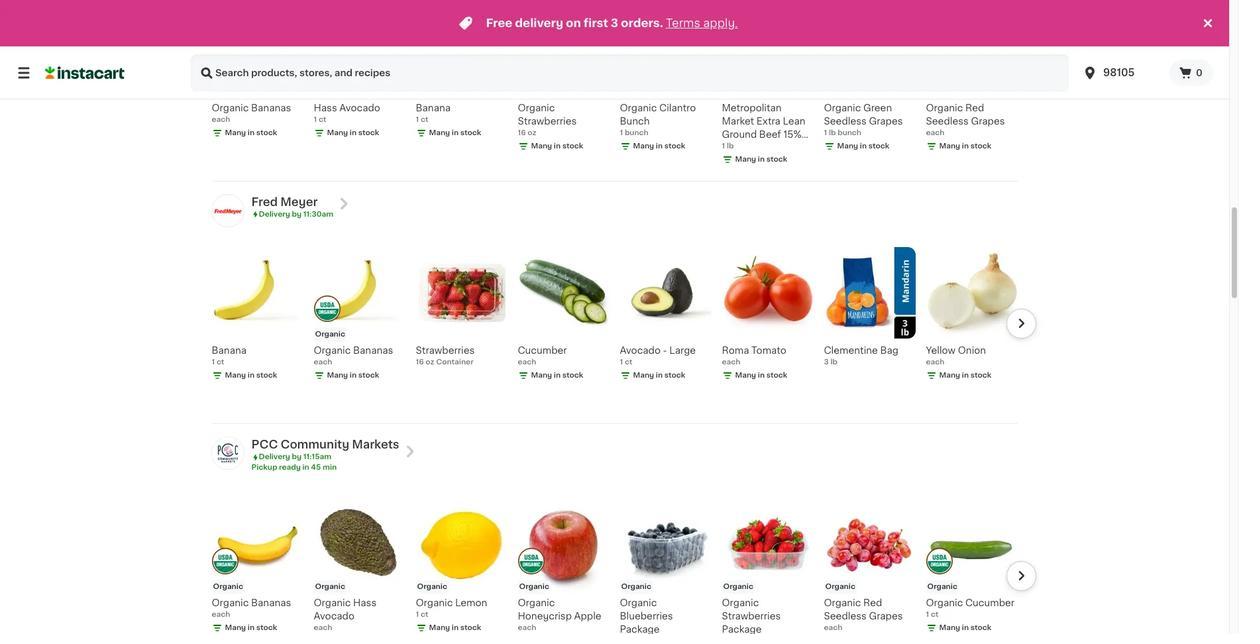 Task type: vqa. For each thing, say whether or not it's contained in the screenshot.
Tools corresponding to Hair Tools
no



Task type: describe. For each thing, give the bounding box(es) containing it.
grapes for organic red seedless grapes
[[971, 116, 1005, 126]]

11:30am
[[303, 211, 333, 218]]

organic inside organic blueberries package
[[620, 599, 657, 608]]

ct inside 'hass avocado 1 ct'
[[319, 116, 326, 123]]

pcc
[[252, 440, 278, 450]]

limited time offer region
[[0, 0, 1200, 46]]

item carousel region for fred meyer
[[193, 242, 1036, 418]]

strawberries for organic strawberries package
[[722, 612, 781, 621]]

ct inside the avocado - large 1 ct
[[625, 359, 633, 366]]

0
[[1196, 68, 1203, 78]]

ct inside organic lemon 1 ct
[[421, 611, 428, 618]]

organic inside organic green seedless grapes 1 lb bunch
[[824, 103, 861, 113]]

instacart logo image
[[45, 65, 125, 81]]

bananas for organic hass avocado
[[251, 599, 291, 608]]

cucumber each
[[518, 346, 567, 366]]

tomato
[[752, 346, 787, 355]]

0 button
[[1170, 60, 1214, 86]]

oz inside organic strawberries 16 oz
[[528, 129, 536, 136]]

organic inside organic hass avocado each
[[314, 599, 351, 608]]

strawberries for organic strawberries 16 oz
[[518, 116, 577, 126]]

0 vertical spatial cucumber
[[518, 346, 567, 355]]

beef
[[759, 130, 781, 139]]

0 horizontal spatial banana 1 ct
[[212, 346, 247, 366]]

by for 11:30am
[[292, 211, 302, 218]]

ground
[[722, 130, 757, 139]]

cucumber inside organic cucumber 1 ct
[[966, 599, 1015, 608]]

bunch inside "organic cilantro bunch 1 bunch"
[[625, 129, 649, 136]]

each inside organic honeycrisp apple each
[[518, 624, 536, 632]]

lean
[[783, 116, 806, 126]]

each inside the yellow onion each
[[926, 359, 945, 366]]

organic bananas each for hass avocado
[[212, 103, 291, 123]]

lb inside organic green seedless grapes 1 lb bunch
[[829, 129, 836, 136]]

package for organic strawberries package
[[722, 625, 762, 634]]

markets
[[352, 440, 399, 450]]

metropolitan
[[722, 103, 782, 113]]

Search field
[[191, 54, 1069, 91]]

fred meyer
[[252, 197, 318, 207]]

1 lb
[[722, 142, 734, 150]]

hass inside organic hass avocado each
[[353, 599, 377, 608]]

first
[[584, 18, 608, 28]]

clementine
[[824, 346, 878, 355]]

ready
[[279, 464, 301, 471]]

seedless for organic green seedless grapes
[[824, 116, 867, 126]]

fat
[[722, 143, 737, 152]]

community
[[281, 440, 349, 450]]

free delivery on first 3 orders. terms apply.
[[486, 18, 738, 28]]

each inside organic hass avocado each
[[314, 624, 332, 632]]

1 item carousel region from the top
[[193, 0, 1036, 175]]

orders.
[[621, 18, 663, 28]]

bunch inside organic green seedless grapes 1 lb bunch
[[838, 129, 862, 136]]

1 inside organic green seedless grapes 1 lb bunch
[[824, 129, 827, 136]]

delivery
[[515, 18, 563, 28]]

organic strawberries 16 oz
[[518, 103, 577, 136]]

each inside roma tomato each
[[722, 359, 741, 366]]

98105 button
[[1074, 54, 1170, 91]]

organic inside organic lemon 1 ct
[[416, 599, 453, 608]]

each inside cucumber each
[[518, 359, 536, 366]]

avocado inside organic hass avocado each
[[314, 612, 355, 621]]

apple
[[574, 612, 602, 621]]

yellow onion each
[[926, 346, 986, 366]]

1 inside "organic cilantro bunch 1 bunch"
[[620, 129, 623, 136]]

cilantro
[[659, 103, 696, 113]]

min
[[323, 464, 337, 471]]

metropolitan market extra lean ground beef 15% fat
[[722, 103, 806, 152]]

1 horizontal spatial banana
[[416, 103, 451, 113]]

large
[[670, 346, 696, 355]]

hass inside 'hass avocado 1 ct'
[[314, 103, 337, 113]]

container
[[436, 359, 474, 366]]

delivery for delivery by 11:15am
[[259, 453, 290, 461]]

pickup
[[252, 464, 277, 471]]

seedless for organic red seedless grapes
[[926, 116, 969, 126]]

3 inside limited time offer region
[[611, 18, 618, 28]]

avocado - large 1 ct
[[620, 346, 696, 366]]

organic cilantro bunch 1 bunch
[[620, 103, 696, 136]]

organic cucumber 1 ct
[[926, 599, 1015, 618]]

hass avocado 1 ct
[[314, 103, 380, 123]]

yellow
[[926, 346, 956, 355]]

strawberries 16 oz container
[[416, 346, 475, 366]]



Task type: locate. For each thing, give the bounding box(es) containing it.
item badge image
[[314, 295, 340, 322], [926, 548, 953, 574]]

roma
[[722, 346, 749, 355]]

delivery for delivery by 11:30am
[[259, 211, 290, 218]]

1 horizontal spatial item badge image
[[518, 548, 544, 574]]

delivery by 11:15am
[[259, 453, 331, 461]]

1 horizontal spatial bunch
[[838, 129, 862, 136]]

0 horizontal spatial package
[[620, 625, 660, 634]]

hass
[[314, 103, 337, 113], [353, 599, 377, 608]]

organic inside "organic cilantro bunch 1 bunch"
[[620, 103, 657, 113]]

3 down 'clementine'
[[824, 359, 829, 366]]

2 delivery from the top
[[259, 453, 290, 461]]

1 horizontal spatial cucumber
[[966, 599, 1015, 608]]

15%
[[784, 130, 802, 139]]

0 vertical spatial 3
[[611, 18, 618, 28]]

1 vertical spatial 3
[[824, 359, 829, 366]]

1 vertical spatial hass
[[353, 599, 377, 608]]

item badge image for organic bananas
[[212, 548, 238, 574]]

organic hass avocado each
[[314, 599, 377, 632]]

delivery up the pickup
[[259, 453, 290, 461]]

0 horizontal spatial cucumber
[[518, 346, 567, 355]]

delivery by 11:30am
[[259, 211, 333, 218]]

lb down 'clementine'
[[831, 359, 838, 366]]

grapes for organic green seedless grapes
[[869, 116, 903, 126]]

1 vertical spatial lb
[[727, 142, 734, 150]]

lb
[[829, 129, 836, 136], [727, 142, 734, 150], [831, 359, 838, 366]]

1 vertical spatial cucumber
[[966, 599, 1015, 608]]

1 inside organic lemon 1 ct
[[416, 611, 419, 618]]

free
[[486, 18, 513, 28]]

item badge image for organic bananas
[[314, 295, 340, 322]]

grapes
[[869, 116, 903, 126], [971, 116, 1005, 126], [869, 612, 903, 621]]

2 horizontal spatial strawberries
[[722, 612, 781, 621]]

-
[[663, 346, 667, 355]]

each
[[212, 116, 230, 123], [926, 129, 945, 136], [314, 359, 332, 366], [518, 359, 536, 366], [722, 359, 741, 366], [926, 359, 945, 366], [212, 611, 230, 618], [314, 624, 332, 632], [518, 624, 536, 632], [824, 624, 843, 632]]

pcc community markets image
[[212, 438, 244, 469]]

meyer
[[280, 197, 318, 207]]

1 vertical spatial by
[[292, 453, 302, 461]]

1 inside organic cucumber 1 ct
[[926, 611, 929, 618]]

market
[[722, 116, 754, 126]]

1 vertical spatial item carousel region
[[193, 242, 1036, 418]]

lb down ground
[[727, 142, 734, 150]]

organic bananas each
[[212, 103, 291, 123], [314, 346, 393, 366], [212, 599, 291, 618]]

2 bunch from the left
[[838, 129, 862, 136]]

0 vertical spatial oz
[[528, 129, 536, 136]]

organic inside organic cucumber 1 ct
[[926, 599, 963, 608]]

terms apply. link
[[666, 18, 738, 28]]

1 vertical spatial organic bananas each
[[314, 346, 393, 366]]

2 vertical spatial avocado
[[314, 612, 355, 621]]

1 horizontal spatial strawberries
[[518, 116, 577, 126]]

terms
[[666, 18, 701, 28]]

0 horizontal spatial strawberries
[[416, 346, 475, 355]]

1 delivery from the top
[[259, 211, 290, 218]]

2 vertical spatial item carousel region
[[193, 495, 1036, 634]]

by
[[292, 211, 302, 218], [292, 453, 302, 461]]

item badge image for organic honeycrisp apple
[[518, 548, 544, 574]]

delivery down 'fred'
[[259, 211, 290, 218]]

organic inside organic honeycrisp apple each
[[518, 599, 555, 608]]

0 horizontal spatial oz
[[426, 359, 434, 366]]

ct
[[319, 116, 326, 123], [421, 116, 428, 123], [217, 359, 224, 366], [625, 359, 633, 366], [421, 611, 428, 618], [931, 611, 939, 618]]

1 inside 'hass avocado 1 ct'
[[314, 116, 317, 123]]

0 horizontal spatial hass
[[314, 103, 337, 113]]

item badge image
[[212, 548, 238, 574], [518, 548, 544, 574]]

0 horizontal spatial organic red seedless grapes each
[[824, 599, 903, 632]]

0 vertical spatial organic red seedless grapes each
[[926, 103, 1005, 136]]

98105
[[1104, 68, 1135, 78]]

1 vertical spatial red
[[864, 599, 882, 608]]

bunch
[[620, 116, 650, 126]]

stock
[[256, 129, 277, 136], [358, 129, 379, 136], [460, 129, 481, 136], [563, 142, 583, 150], [665, 142, 686, 150], [869, 142, 890, 150], [971, 142, 992, 150], [767, 156, 788, 163], [256, 372, 277, 379], [358, 372, 379, 379], [563, 372, 583, 379], [665, 372, 686, 379], [767, 372, 788, 379], [971, 372, 992, 379], [256, 624, 277, 632], [460, 624, 481, 632], [971, 624, 992, 632]]

0 vertical spatial banana 1 ct
[[416, 103, 451, 123]]

by up pickup ready in 45 min
[[292, 453, 302, 461]]

organic blueberries package
[[620, 599, 673, 634]]

1 horizontal spatial 3
[[824, 359, 829, 366]]

3
[[611, 18, 618, 28], [824, 359, 829, 366]]

onion
[[958, 346, 986, 355]]

0 vertical spatial organic bananas each
[[212, 103, 291, 123]]

avocado
[[340, 103, 380, 113], [620, 346, 661, 355], [314, 612, 355, 621]]

0 vertical spatial by
[[292, 211, 302, 218]]

banana
[[416, 103, 451, 113], [212, 346, 247, 355]]

1 item badge image from the left
[[212, 548, 238, 574]]

package for organic blueberries package
[[620, 625, 660, 634]]

0 horizontal spatial banana
[[212, 346, 247, 355]]

0 vertical spatial item badge image
[[314, 295, 340, 322]]

1 by from the top
[[292, 211, 302, 218]]

1 vertical spatial bananas
[[353, 346, 393, 355]]

3 right first on the left
[[611, 18, 618, 28]]

1 vertical spatial delivery
[[259, 453, 290, 461]]

package
[[620, 625, 660, 634], [722, 625, 762, 634]]

0 vertical spatial red
[[966, 103, 984, 113]]

0 vertical spatial lb
[[829, 129, 836, 136]]

0 vertical spatial item carousel region
[[193, 0, 1036, 175]]

honeycrisp
[[518, 612, 572, 621]]

0 vertical spatial strawberries
[[518, 116, 577, 126]]

None search field
[[191, 54, 1069, 91]]

3 inside clementine bag 3 lb
[[824, 359, 829, 366]]

pickup ready in 45 min
[[252, 464, 337, 471]]

organic red seedless grapes each
[[926, 103, 1005, 136], [824, 599, 903, 632]]

16 inside organic strawberries 16 oz
[[518, 129, 526, 136]]

2 item badge image from the left
[[518, 548, 544, 574]]

11:15am
[[303, 453, 331, 461]]

organic bananas each for organic hass avocado
[[212, 599, 291, 618]]

package inside organic blueberries package
[[620, 625, 660, 634]]

1 vertical spatial organic red seedless grapes each
[[824, 599, 903, 632]]

bag
[[880, 346, 899, 355]]

1 inside the avocado - large 1 ct
[[620, 359, 623, 366]]

0 horizontal spatial item badge image
[[314, 295, 340, 322]]

0 vertical spatial banana
[[416, 103, 451, 113]]

2 vertical spatial lb
[[831, 359, 838, 366]]

1 vertical spatial 16
[[416, 359, 424, 366]]

0 horizontal spatial 16
[[416, 359, 424, 366]]

0 vertical spatial avocado
[[340, 103, 380, 113]]

clementine bag 3 lb
[[824, 346, 899, 366]]

lb inside clementine bag 3 lb
[[831, 359, 838, 366]]

2 item carousel region from the top
[[193, 242, 1036, 418]]

pcc community markets
[[252, 440, 399, 450]]

organic
[[213, 88, 243, 95], [519, 88, 549, 95], [621, 88, 651, 95], [825, 88, 856, 95], [928, 88, 958, 95], [212, 103, 249, 113], [518, 103, 555, 113], [620, 103, 657, 113], [824, 103, 861, 113], [926, 103, 963, 113], [315, 331, 345, 338], [314, 346, 351, 355], [213, 583, 243, 591], [315, 583, 345, 591], [417, 583, 447, 591], [519, 583, 549, 591], [621, 583, 651, 591], [723, 583, 754, 591], [825, 583, 856, 591], [928, 583, 958, 591], [212, 599, 249, 608], [314, 599, 351, 608], [416, 599, 453, 608], [518, 599, 555, 608], [620, 599, 657, 608], [722, 599, 759, 608], [824, 599, 861, 608], [926, 599, 963, 608]]

package inside organic strawberries package
[[722, 625, 762, 634]]

1 vertical spatial banana
[[212, 346, 247, 355]]

blueberries
[[620, 612, 673, 621]]

2 vertical spatial strawberries
[[722, 612, 781, 621]]

1 horizontal spatial organic red seedless grapes each
[[926, 103, 1005, 136]]

bananas for hass avocado
[[251, 103, 291, 113]]

fred meyer image
[[212, 195, 244, 227]]

organic inside organic strawberries package
[[722, 599, 759, 608]]

oz inside strawberries 16 oz container
[[426, 359, 434, 366]]

0 vertical spatial bananas
[[251, 103, 291, 113]]

organic lemon 1 ct
[[416, 599, 487, 618]]

lemon
[[455, 599, 487, 608]]

item carousel region
[[193, 0, 1036, 175], [193, 242, 1036, 418], [193, 495, 1036, 634]]

1 horizontal spatial 16
[[518, 129, 526, 136]]

0 horizontal spatial item badge image
[[212, 548, 238, 574]]

green
[[864, 103, 892, 113]]

16 inside strawberries 16 oz container
[[416, 359, 424, 366]]

1 vertical spatial banana 1 ct
[[212, 346, 247, 366]]

delivery
[[259, 211, 290, 218], [259, 453, 290, 461]]

0 horizontal spatial bunch
[[625, 129, 649, 136]]

fred
[[252, 197, 278, 207]]

grapes inside organic green seedless grapes 1 lb bunch
[[869, 116, 903, 126]]

45
[[311, 464, 321, 471]]

1 horizontal spatial item badge image
[[926, 548, 953, 574]]

avocado inside the avocado - large 1 ct
[[620, 346, 661, 355]]

apply.
[[703, 18, 738, 28]]

98105 button
[[1082, 54, 1162, 91]]

organic strawberries package
[[722, 599, 781, 634]]

organic inside organic strawberries 16 oz
[[518, 103, 555, 113]]

1 horizontal spatial red
[[966, 103, 984, 113]]

bunch down 'bunch'
[[625, 129, 649, 136]]

strawberries
[[518, 116, 577, 126], [416, 346, 475, 355], [722, 612, 781, 621]]

0 horizontal spatial 3
[[611, 18, 618, 28]]

1 vertical spatial oz
[[426, 359, 434, 366]]

seedless inside organic green seedless grapes 1 lb bunch
[[824, 116, 867, 126]]

1 vertical spatial strawberries
[[416, 346, 475, 355]]

2 package from the left
[[722, 625, 762, 634]]

organic green seedless grapes 1 lb bunch
[[824, 103, 903, 136]]

many in stock
[[225, 129, 277, 136], [327, 129, 379, 136], [429, 129, 481, 136], [531, 142, 583, 150], [633, 142, 686, 150], [837, 142, 890, 150], [939, 142, 992, 150], [735, 156, 788, 163], [225, 372, 277, 379], [327, 372, 379, 379], [531, 372, 583, 379], [633, 372, 686, 379], [735, 372, 788, 379], [939, 372, 992, 379], [225, 624, 277, 632], [429, 624, 481, 632], [939, 624, 992, 632]]

1
[[314, 116, 317, 123], [416, 116, 419, 123], [620, 129, 623, 136], [824, 129, 827, 136], [722, 142, 725, 150], [212, 359, 215, 366], [620, 359, 623, 366], [416, 611, 419, 618], [926, 611, 929, 618]]

1 package from the left
[[620, 625, 660, 634]]

16
[[518, 129, 526, 136], [416, 359, 424, 366]]

many
[[225, 129, 246, 136], [327, 129, 348, 136], [429, 129, 450, 136], [531, 142, 552, 150], [633, 142, 654, 150], [837, 142, 858, 150], [939, 142, 960, 150], [735, 156, 756, 163], [225, 372, 246, 379], [327, 372, 348, 379], [531, 372, 552, 379], [633, 372, 654, 379], [735, 372, 756, 379], [939, 372, 960, 379], [225, 624, 246, 632], [429, 624, 450, 632], [939, 624, 960, 632]]

avocado inside 'hass avocado 1 ct'
[[340, 103, 380, 113]]

item carousel region for pcc community markets
[[193, 495, 1036, 634]]

item carousel region containing banana
[[193, 242, 1036, 418]]

1 horizontal spatial hass
[[353, 599, 377, 608]]

item badge image for organic cucumber
[[926, 548, 953, 574]]

organic honeycrisp apple each
[[518, 599, 602, 632]]

oz
[[528, 129, 536, 136], [426, 359, 434, 366]]

lb right 15%
[[829, 129, 836, 136]]

1 vertical spatial item badge image
[[926, 548, 953, 574]]

bunch right 15%
[[838, 129, 862, 136]]

red
[[966, 103, 984, 113], [864, 599, 882, 608]]

by for 11:15am
[[292, 453, 302, 461]]

1 horizontal spatial banana 1 ct
[[416, 103, 451, 123]]

0 vertical spatial 16
[[518, 129, 526, 136]]

roma tomato each
[[722, 346, 787, 366]]

ct inside organic cucumber 1 ct
[[931, 611, 939, 618]]

on
[[566, 18, 581, 28]]

0 horizontal spatial red
[[864, 599, 882, 608]]

3 item carousel region from the top
[[193, 495, 1036, 634]]

1 vertical spatial avocado
[[620, 346, 661, 355]]

cucumber
[[518, 346, 567, 355], [966, 599, 1015, 608]]

0 vertical spatial delivery
[[259, 211, 290, 218]]

2 vertical spatial bananas
[[251, 599, 291, 608]]

bunch
[[625, 129, 649, 136], [838, 129, 862, 136]]

2 vertical spatial organic bananas each
[[212, 599, 291, 618]]

2 by from the top
[[292, 453, 302, 461]]

extra
[[757, 116, 781, 126]]

banana 1 ct
[[416, 103, 451, 123], [212, 346, 247, 366]]

seedless
[[824, 116, 867, 126], [926, 116, 969, 126], [824, 612, 867, 621]]

1 bunch from the left
[[625, 129, 649, 136]]

bananas
[[251, 103, 291, 113], [353, 346, 393, 355], [251, 599, 291, 608]]

1 horizontal spatial oz
[[528, 129, 536, 136]]

by down the meyer
[[292, 211, 302, 218]]

1 horizontal spatial package
[[722, 625, 762, 634]]

in
[[248, 129, 255, 136], [350, 129, 357, 136], [452, 129, 459, 136], [554, 142, 561, 150], [656, 142, 663, 150], [860, 142, 867, 150], [962, 142, 969, 150], [758, 156, 765, 163], [248, 372, 255, 379], [350, 372, 357, 379], [554, 372, 561, 379], [656, 372, 663, 379], [758, 372, 765, 379], [962, 372, 969, 379], [302, 464, 309, 471], [248, 624, 255, 632], [452, 624, 459, 632], [962, 624, 969, 632]]

0 vertical spatial hass
[[314, 103, 337, 113]]



